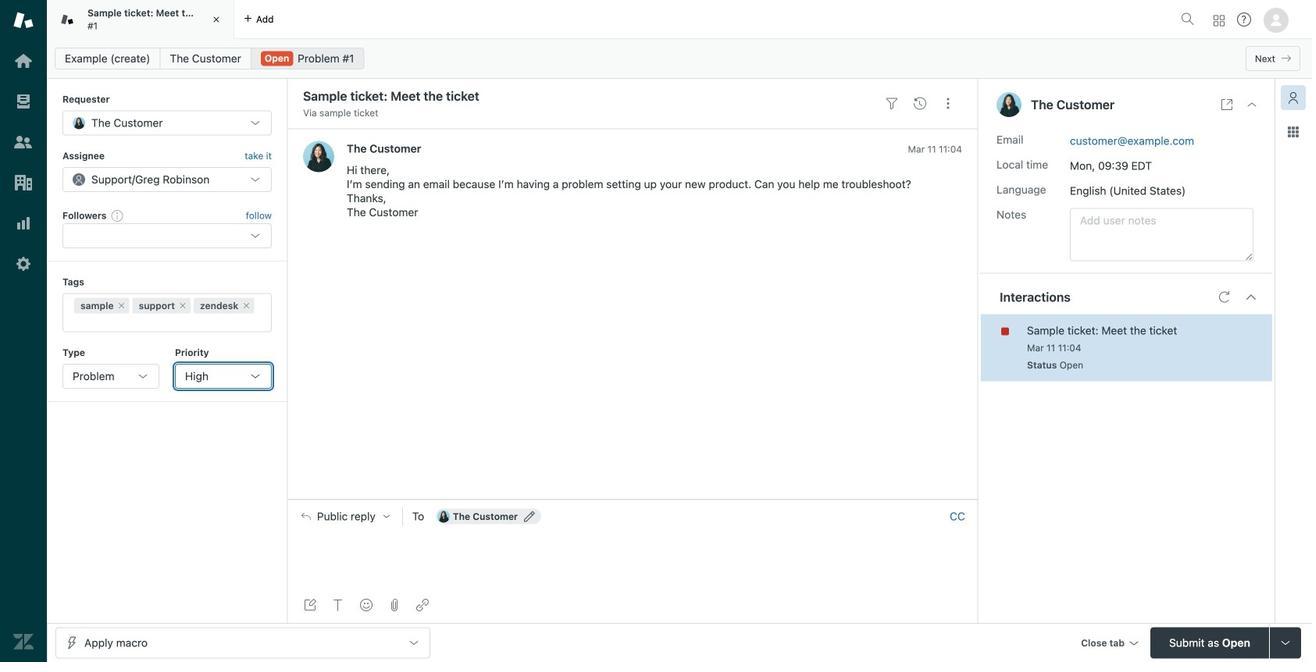 Task type: describe. For each thing, give the bounding box(es) containing it.
displays possible ticket submission types image
[[1280, 637, 1293, 650]]

info on adding followers image
[[111, 209, 124, 222]]

draft mode image
[[304, 599, 316, 612]]

main element
[[0, 0, 47, 663]]

get started image
[[13, 51, 34, 71]]

secondary element
[[47, 43, 1313, 74]]

2 remove image from the left
[[242, 301, 251, 311]]

1 remove image from the left
[[178, 301, 188, 311]]

customer context image
[[1288, 91, 1300, 104]]

events image
[[914, 97, 927, 110]]

customer@example.com image
[[437, 511, 450, 523]]

close image inside tabs tab list
[[209, 12, 224, 27]]

reporting image
[[13, 213, 34, 234]]

1 vertical spatial close image
[[1246, 98, 1259, 111]]

zendesk image
[[13, 632, 34, 653]]



Task type: vqa. For each thing, say whether or not it's contained in the screenshot.
second heading from the bottom
no



Task type: locate. For each thing, give the bounding box(es) containing it.
zendesk products image
[[1214, 15, 1225, 26]]

tabs tab list
[[47, 0, 1175, 39]]

avatar image
[[303, 141, 334, 172]]

insert emojis image
[[360, 599, 373, 612]]

remove image
[[178, 301, 188, 311], [242, 301, 251, 311]]

Subject field
[[300, 87, 875, 105]]

zendesk support image
[[13, 10, 34, 30]]

tab
[[47, 0, 234, 39]]

view more details image
[[1221, 98, 1234, 111]]

Mar 11 11:04 text field
[[1028, 343, 1082, 354]]

admin image
[[13, 254, 34, 274]]

format text image
[[332, 599, 345, 612]]

Add user notes text field
[[1071, 208, 1254, 261]]

remove image
[[117, 301, 126, 311]]

close image
[[209, 12, 224, 27], [1246, 98, 1259, 111]]

add attachment image
[[388, 599, 401, 612]]

0 horizontal spatial close image
[[209, 12, 224, 27]]

customers image
[[13, 132, 34, 152]]

filter image
[[886, 97, 899, 110]]

1 horizontal spatial remove image
[[242, 301, 251, 311]]

views image
[[13, 91, 34, 112]]

organizations image
[[13, 173, 34, 193]]

Mar 11 11:04 text field
[[908, 144, 963, 155]]

0 vertical spatial close image
[[209, 12, 224, 27]]

edit user image
[[524, 512, 535, 522]]

get help image
[[1238, 13, 1252, 27]]

add link (cmd k) image
[[417, 599, 429, 612]]

user image
[[997, 92, 1022, 117]]

ticket actions image
[[942, 97, 955, 110]]

hide composer image
[[627, 494, 639, 506]]

1 horizontal spatial close image
[[1246, 98, 1259, 111]]

0 horizontal spatial remove image
[[178, 301, 188, 311]]

apps image
[[1288, 126, 1300, 138]]



